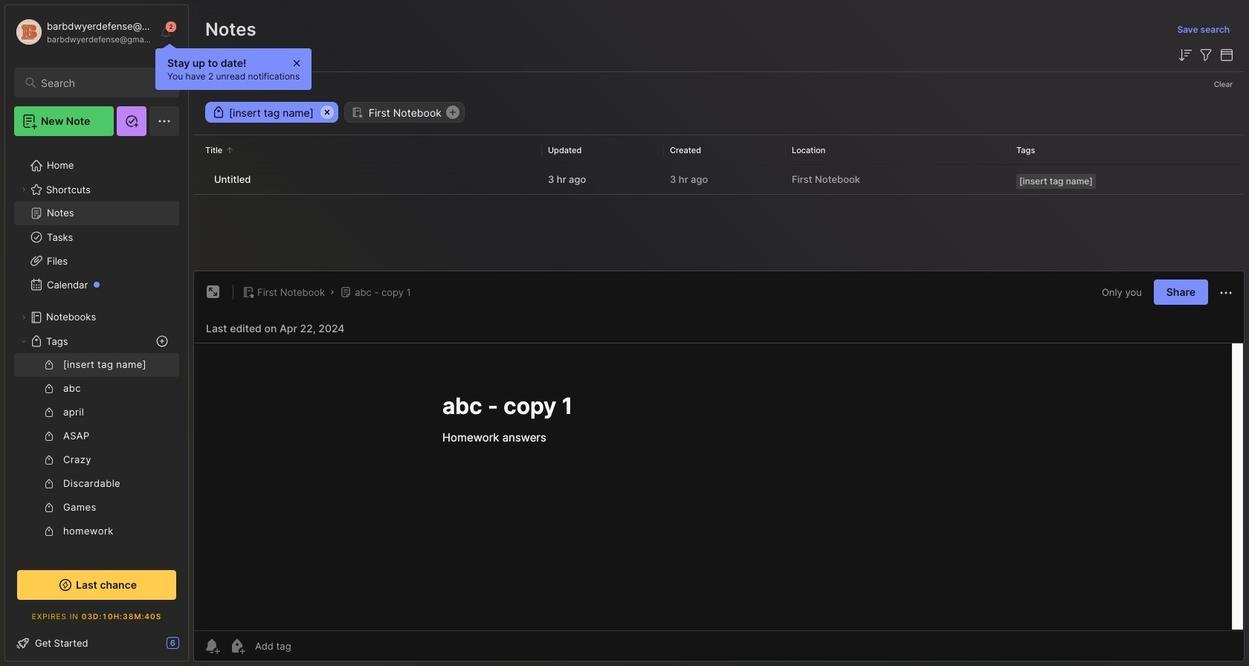 Task type: locate. For each thing, give the bounding box(es) containing it.
main element
[[0, 0, 193, 667]]

Sort options field
[[1177, 46, 1195, 64]]

add filters image
[[1198, 46, 1216, 64]]

tree inside the main element
[[5, 145, 188, 667]]

tooltip
[[155, 43, 312, 90]]

group
[[14, 353, 179, 667]]

View options field
[[1216, 46, 1236, 64]]

Note Editor text field
[[194, 343, 1245, 631]]

add tag image
[[228, 638, 246, 655]]

None search field
[[41, 74, 166, 92]]

Add tag field
[[254, 640, 366, 653]]

tree
[[5, 145, 188, 667]]

cell
[[193, 165, 205, 194]]

add a reminder image
[[203, 638, 221, 655]]



Task type: vqa. For each thing, say whether or not it's contained in the screenshot.
the First
no



Task type: describe. For each thing, give the bounding box(es) containing it.
note window element
[[193, 271, 1245, 666]]

expand notebooks image
[[19, 313, 28, 322]]

expand tags image
[[19, 337, 28, 346]]

expand note image
[[205, 284, 222, 302]]

Account field
[[14, 17, 152, 47]]

Search text field
[[41, 76, 166, 90]]

Add filters field
[[1198, 46, 1216, 64]]

click to collapse image
[[188, 639, 199, 657]]

group inside the main element
[[14, 353, 179, 667]]

Help and Learning task checklist field
[[5, 632, 188, 655]]

none search field inside the main element
[[41, 74, 166, 92]]



